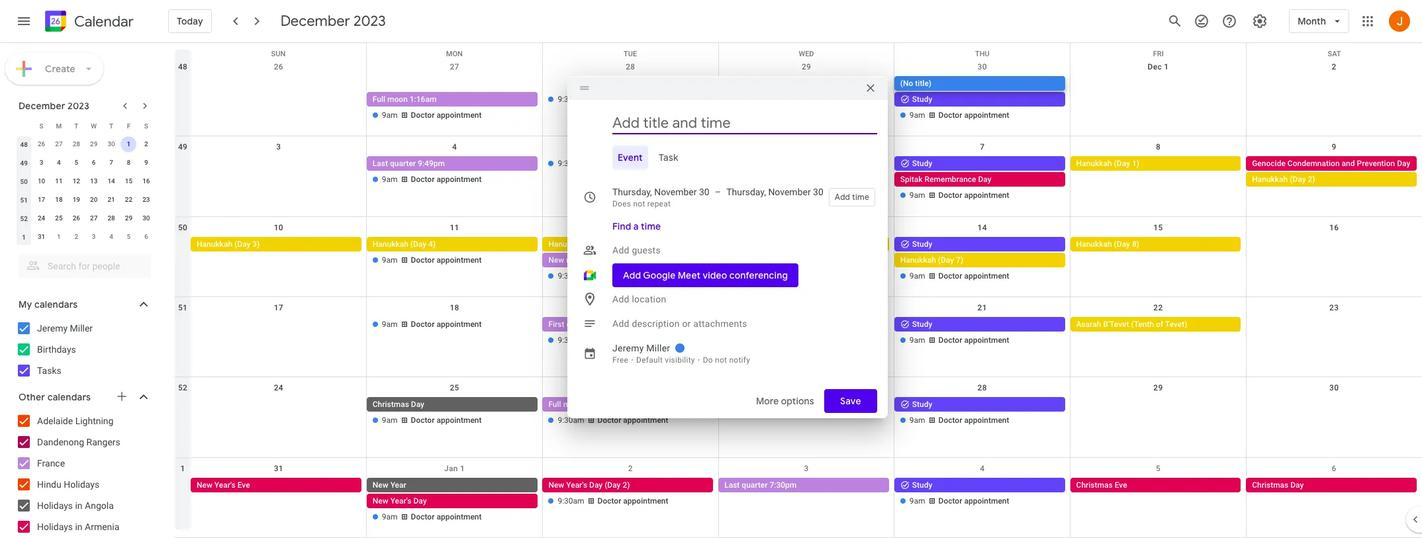 Task type: describe. For each thing, give the bounding box(es) containing it.
study button for 14
[[895, 237, 1065, 251]]

48 for s
[[20, 141, 28, 148]]

hanukkah (day 3) button
[[191, 237, 361, 251]]

november 30 element
[[103, 136, 119, 152]]

moon for 4:33pm
[[563, 400, 584, 410]]

year's for eve
[[214, 481, 236, 490]]

1 vertical spatial not
[[715, 356, 727, 365]]

title)
[[915, 79, 932, 88]]

repeat
[[648, 199, 671, 209]]

1 horizontal spatial 25
[[450, 384, 459, 393]]

other calendars
[[19, 391, 91, 403]]

study button for 21
[[895, 317, 1065, 332]]

create
[[45, 63, 75, 75]]

1 vertical spatial 24
[[274, 384, 283, 393]]

spitak remembrance day
[[901, 175, 992, 184]]

last quarter 7:30pm
[[725, 481, 797, 490]]

add description or attachments
[[613, 319, 748, 329]]

hanukkah for hanukkah (day 3)
[[197, 240, 232, 249]]

20 element
[[86, 192, 102, 208]]

5)
[[604, 240, 612, 249]]

holidays for armenia
[[37, 522, 73, 532]]

1 vertical spatial miller
[[647, 343, 670, 354]]

(day inside genocide condemnation and prevention day hanukkah (day 2)
[[1290, 175, 1306, 184]]

2 november from the left
[[769, 187, 811, 197]]

row containing 24
[[15, 209, 155, 228]]

study for 14
[[913, 240, 933, 249]]

1 horizontal spatial december
[[281, 12, 350, 30]]

3)
[[253, 240, 260, 249]]

angola
[[85, 501, 114, 511]]

new year new year's day
[[373, 481, 427, 506]]

1 horizontal spatial 21
[[978, 303, 987, 313]]

hanukkah (day 4)
[[373, 240, 436, 249]]

last quarter 9:49pm button
[[367, 157, 537, 171]]

23 inside grid
[[142, 196, 150, 203]]

quarter inside the last quarter 7:30pm button
[[742, 481, 768, 490]]

a
[[634, 221, 639, 232]]

48 for sun
[[178, 62, 188, 72]]

hanukkah (day 8)
[[1077, 240, 1140, 249]]

time inside button
[[641, 221, 661, 232]]

1 horizontal spatial 6
[[144, 233, 148, 240]]

france
[[37, 458, 65, 469]]

study button for 28
[[895, 398, 1065, 412]]

10 inside 'december 2023' grid
[[38, 177, 45, 185]]

quarter for 9:30am
[[567, 320, 592, 329]]

0 horizontal spatial 6
[[92, 159, 96, 166]]

9 inside row group
[[144, 159, 148, 166]]

22 element
[[121, 192, 137, 208]]

default
[[636, 356, 663, 365]]

1 cell
[[120, 135, 138, 154]]

month button
[[1290, 5, 1350, 37]]

of
[[1156, 320, 1164, 329]]

holidays in angola
[[37, 501, 114, 511]]

1 vertical spatial christmas day button
[[1247, 478, 1417, 493]]

thu
[[976, 50, 990, 58]]

1 9:30am from the top
[[558, 95, 585, 104]]

1:16am
[[410, 95, 437, 104]]

m
[[56, 122, 62, 129]]

26 for 26 element
[[73, 215, 80, 222]]

add for add time
[[835, 192, 850, 203]]

new year's day (day 2) button
[[543, 478, 713, 493]]

4 9:30am from the top
[[558, 336, 585, 345]]

hanukkah for hanukkah (day 8)
[[1077, 240, 1112, 249]]

calendar heading
[[72, 12, 134, 31]]

hanukkah (day 4) button
[[367, 237, 537, 251]]

27 for 27 element
[[90, 215, 98, 222]]

time inside button
[[852, 192, 870, 203]]

other calendars button
[[3, 387, 164, 408]]

calendar
[[74, 12, 134, 31]]

settings menu image
[[1253, 13, 1268, 29]]

quarter for 9am
[[390, 159, 416, 168]]

new for new year's eve
[[197, 481, 213, 490]]

27 element
[[86, 211, 102, 227]]

do
[[703, 356, 713, 365]]

study button for 4
[[895, 478, 1065, 493]]

notify
[[729, 356, 750, 365]]

hanukkah (day 7) button
[[895, 253, 1065, 267]]

january 2 element
[[68, 229, 84, 245]]

2 thursday, from the left
[[727, 187, 766, 197]]

2 horizontal spatial 6
[[1332, 464, 1337, 473]]

1 vertical spatial 10
[[274, 223, 283, 232]]

my calendars
[[19, 299, 78, 311]]

christmas for the christmas eve button
[[1077, 481, 1113, 490]]

1 november from the left
[[655, 187, 697, 197]]

dec
[[1148, 62, 1162, 72]]

21 element
[[103, 192, 119, 208]]

event button
[[613, 146, 648, 170]]

1 horizontal spatial 19
[[626, 303, 635, 313]]

in for armenia
[[75, 522, 83, 532]]

51 for s
[[20, 196, 28, 204]]

tasks
[[37, 366, 61, 376]]

find a time
[[613, 221, 661, 232]]

asarah b'tevet (tenth of tevet)
[[1077, 320, 1188, 329]]

1 vertical spatial 14
[[978, 223, 987, 232]]

new year's day button
[[367, 494, 537, 508]]

jan 1
[[444, 464, 465, 473]]

does
[[613, 199, 631, 209]]

in for angola
[[75, 501, 83, 511]]

row containing 48
[[175, 56, 1423, 137]]

9 inside grid
[[1332, 143, 1337, 152]]

1 horizontal spatial december 2023
[[281, 12, 386, 30]]

add time button
[[829, 188, 876, 207]]

Add title and time text field
[[613, 113, 878, 133]]

hanukkah (day 8) button
[[1071, 237, 1241, 251]]

1)
[[1132, 159, 1140, 168]]

dandenong
[[37, 437, 84, 448]]

2 right 1 cell
[[144, 140, 148, 148]]

visibility
[[665, 356, 695, 365]]

study for 21
[[913, 320, 933, 329]]

hindu
[[37, 480, 61, 490]]

0 vertical spatial 27
[[450, 62, 459, 72]]

hanukkah (day 1) button
[[1071, 157, 1241, 171]]

8)
[[1132, 240, 1140, 249]]

(day for hanukkah (day 5) new moon 3:32pm
[[586, 240, 602, 249]]

full moon 4:33pm
[[549, 400, 613, 410]]

5 down november 28 element
[[74, 159, 78, 166]]

52 for sun
[[178, 384, 188, 393]]

first quarter 10:39am button
[[543, 317, 713, 332]]

13 element
[[86, 174, 102, 189]]

today button
[[168, 5, 212, 37]]

spitak
[[901, 175, 923, 184]]

1 horizontal spatial 12
[[626, 223, 635, 232]]

hanukkah (day 2) button
[[1247, 172, 1417, 187]]

calendars for my calendars
[[34, 299, 78, 311]]

11 element
[[51, 174, 67, 189]]

row containing s
[[15, 117, 155, 135]]

guests
[[632, 245, 661, 256]]

(day for hanukkah (day 3)
[[234, 240, 251, 249]]

0 horizontal spatial december 2023
[[19, 100, 89, 112]]

task button
[[654, 146, 684, 170]]

full moon 4:33pm button
[[543, 398, 713, 412]]

other
[[19, 391, 45, 403]]

16 inside row group
[[142, 177, 150, 185]]

remembrance
[[925, 175, 977, 184]]

1 horizontal spatial jeremy
[[613, 343, 644, 354]]

hanukkah (day 3)
[[197, 240, 260, 249]]

14 inside 'december 2023' grid
[[108, 177, 115, 185]]

january 3 element
[[86, 229, 102, 245]]

4)
[[429, 240, 436, 249]]

study button for 7
[[895, 157, 1065, 171]]

tab list containing event
[[578, 146, 878, 170]]

cell containing (no title)
[[895, 76, 1071, 124]]

0 horizontal spatial december
[[19, 100, 65, 112]]

row containing 50
[[175, 217, 1423, 297]]

0 horizontal spatial 2023
[[68, 100, 89, 112]]

18 inside 'december 2023' grid
[[55, 196, 63, 203]]

add guests
[[613, 245, 661, 256]]

or
[[682, 319, 691, 329]]

0 vertical spatial holidays
[[64, 480, 99, 490]]

1 vertical spatial 23
[[1330, 303, 1339, 313]]

21 inside 'december 2023' grid
[[108, 196, 115, 203]]

rangers
[[86, 437, 120, 448]]

29 down of at the right bottom
[[1154, 384, 1163, 393]]

13
[[90, 177, 98, 185]]

study for 7
[[913, 159, 933, 168]]

29 element
[[121, 211, 137, 227]]

row containing 3
[[15, 154, 155, 172]]

genocide
[[1253, 159, 1286, 168]]

2 inside january 2 element
[[74, 233, 78, 240]]

3:32pm
[[589, 255, 616, 265]]

18 element
[[51, 192, 67, 208]]

hanukkah inside genocide condemnation and prevention day hanukkah (day 2)
[[1253, 175, 1288, 184]]

cell containing hanukkah (day 4)
[[367, 237, 543, 285]]

hanukkah (day 1)
[[1077, 159, 1140, 168]]

26 element
[[68, 211, 84, 227]]

fri
[[1154, 50, 1164, 58]]

hanukkah for hanukkah (day 7)
[[901, 255, 936, 265]]

1 horizontal spatial 8
[[1156, 143, 1161, 152]]

moon inside hanukkah (day 5) new moon 3:32pm
[[566, 255, 587, 265]]

new year's eve
[[197, 481, 250, 490]]

christmas for the leftmost the "christmas day" button
[[373, 400, 409, 410]]

new moon 3:32pm button
[[543, 253, 713, 267]]

tue
[[624, 50, 637, 58]]

my calendars list
[[3, 318, 164, 381]]

holidays in armenia
[[37, 522, 119, 532]]

29 left the november 30 element
[[90, 140, 98, 148]]

52 for s
[[20, 215, 28, 222]]

lightning
[[75, 416, 114, 427]]

9:49pm
[[418, 159, 445, 168]]

1 t from the left
[[74, 122, 78, 129]]

christmas for the "christmas day" button to the bottom
[[1253, 481, 1289, 490]]

january 6 element
[[138, 229, 154, 245]]

(tenth
[[1131, 320, 1154, 329]]

2 down sat
[[1332, 62, 1337, 72]]

row containing 49
[[175, 137, 1423, 217]]

jeremy inside my calendars list
[[37, 323, 68, 334]]

cell containing new year
[[367, 478, 543, 526]]

full moon 1:16am button
[[367, 92, 537, 107]]

full for full moon 1:16am
[[373, 95, 385, 104]]

20
[[90, 196, 98, 203]]

1 eve from the left
[[238, 481, 250, 490]]

2) inside genocide condemnation and prevention day hanukkah (day 2)
[[1308, 175, 1316, 184]]

row containing 52
[[175, 378, 1423, 458]]

adelaide lightning
[[37, 416, 114, 427]]

16 element
[[138, 174, 154, 189]]

hanukkah for hanukkah (day 1)
[[1077, 159, 1112, 168]]

year
[[391, 481, 406, 490]]

5 left task button
[[628, 143, 633, 152]]

do not notify
[[703, 356, 750, 365]]

moon for 1:16am
[[387, 95, 408, 104]]



Task type: vqa. For each thing, say whether or not it's contained in the screenshot.


Task type: locate. For each thing, give the bounding box(es) containing it.
0 horizontal spatial last
[[373, 159, 388, 168]]

1 horizontal spatial not
[[715, 356, 727, 365]]

miller
[[70, 323, 93, 334], [647, 343, 670, 354]]

0 horizontal spatial 24
[[38, 215, 45, 222]]

7 up spitak remembrance day button
[[980, 143, 985, 152]]

hanukkah left 3)
[[197, 240, 232, 249]]

0 vertical spatial jeremy
[[37, 323, 68, 334]]

12 element
[[68, 174, 84, 189]]

miller up default visibility
[[647, 343, 670, 354]]

4
[[452, 143, 457, 152], [57, 159, 61, 166], [109, 233, 113, 240], [980, 464, 985, 473]]

hanukkah inside hanukkah (day 5) new moon 3:32pm
[[549, 240, 584, 249]]

wed
[[799, 50, 814, 58]]

t right the m
[[74, 122, 78, 129]]

2 in from the top
[[75, 522, 83, 532]]

15
[[125, 177, 133, 185], [1154, 223, 1163, 232]]

2
[[1332, 62, 1337, 72], [144, 140, 148, 148], [74, 233, 78, 240], [628, 464, 633, 473]]

27
[[450, 62, 459, 72], [55, 140, 63, 148], [90, 215, 98, 222]]

5 study button from the top
[[895, 398, 1065, 412]]

14
[[108, 177, 115, 185], [978, 223, 987, 232]]

in down holidays in angola at left
[[75, 522, 83, 532]]

hanukkah left 1)
[[1077, 159, 1112, 168]]

0 vertical spatial 19
[[73, 196, 80, 203]]

2 9:30am from the top
[[558, 159, 585, 168]]

15 element
[[121, 174, 137, 189]]

asarah
[[1077, 320, 1102, 329]]

0 horizontal spatial 16
[[142, 177, 150, 185]]

cell containing last quarter 9:49pm
[[367, 157, 543, 204]]

23 element
[[138, 192, 154, 208]]

4 study button from the top
[[895, 317, 1065, 332]]

2 horizontal spatial 26
[[274, 62, 283, 72]]

(day for hanukkah (day 8)
[[1114, 240, 1130, 249]]

1 thursday, from the left
[[613, 187, 652, 197]]

add for add location
[[613, 294, 630, 305]]

(day for hanukkah (day 7)
[[938, 255, 954, 265]]

december 2023 grid
[[13, 117, 155, 246]]

jan
[[444, 464, 458, 473]]

hanukkah left the 7)
[[901, 255, 936, 265]]

48 left november 26 element
[[20, 141, 28, 148]]

0 horizontal spatial year's
[[214, 481, 236, 490]]

17 left 18 element
[[38, 196, 45, 203]]

december 2023 up sun on the left of page
[[281, 12, 386, 30]]

quarter inside last quarter 9:49pm button
[[390, 159, 416, 168]]

attachments
[[694, 319, 748, 329]]

1 vertical spatial 18
[[450, 303, 459, 313]]

day inside genocide condemnation and prevention day hanukkah (day 2)
[[1398, 159, 1411, 168]]

0 vertical spatial not
[[633, 199, 645, 209]]

17 inside row group
[[38, 196, 45, 203]]

miller inside my calendars list
[[70, 323, 93, 334]]

0 vertical spatial 2023
[[354, 12, 386, 30]]

0 horizontal spatial 31
[[38, 233, 45, 240]]

1 vertical spatial 49
[[20, 159, 28, 167]]

1 horizontal spatial christmas day button
[[1247, 478, 1417, 493]]

0 horizontal spatial jeremy
[[37, 323, 68, 334]]

row group inside 'december 2023' grid
[[15, 135, 155, 246]]

1 in from the top
[[75, 501, 83, 511]]

add for add guests
[[613, 245, 630, 256]]

2) inside button
[[623, 481, 630, 490]]

2 horizontal spatial quarter
[[742, 481, 768, 490]]

24
[[38, 215, 45, 222], [274, 384, 283, 393]]

0 horizontal spatial 14
[[108, 177, 115, 185]]

49 for sun
[[178, 143, 188, 152]]

year's
[[214, 481, 236, 490], [566, 481, 588, 490], [391, 496, 412, 506]]

december 2023
[[281, 12, 386, 30], [19, 100, 89, 112]]

18 down hanukkah (day 4) button at the left
[[450, 303, 459, 313]]

0 horizontal spatial full
[[373, 95, 385, 104]]

other calendars list
[[3, 411, 164, 538]]

new for new year's day (day 2)
[[549, 481, 564, 490]]

cell containing full moon 4:33pm
[[543, 398, 719, 429]]

jeremy up birthdays
[[37, 323, 68, 334]]

None search field
[[0, 249, 164, 278]]

moon inside button
[[387, 95, 408, 104]]

study for 28
[[913, 400, 933, 410]]

2 vertical spatial 6
[[1332, 464, 1337, 473]]

birthdays
[[37, 344, 76, 355]]

0 vertical spatial full
[[373, 95, 385, 104]]

12 left 13
[[73, 177, 80, 185]]

10 element
[[33, 174, 49, 189]]

18
[[55, 196, 63, 203], [450, 303, 459, 313]]

last quarter 7:30pm button
[[719, 478, 889, 493]]

1 horizontal spatial jeremy miller
[[613, 343, 670, 354]]

s right f
[[144, 122, 148, 129]]

7 inside grid
[[980, 143, 985, 152]]

29 right 28 element
[[125, 215, 133, 222]]

moon left 1:16am
[[387, 95, 408, 104]]

0 horizontal spatial november
[[655, 187, 697, 197]]

1 vertical spatial 2)
[[623, 481, 630, 490]]

day inside new year new year's day
[[414, 496, 427, 506]]

grid containing 48
[[175, 43, 1423, 538]]

11 left 12 "element"
[[55, 177, 63, 185]]

7 inside row group
[[109, 159, 113, 166]]

0 vertical spatial jeremy miller
[[37, 323, 93, 334]]

14 up hanukkah (day 7) 'button' at top
[[978, 223, 987, 232]]

15 right 14 element
[[125, 177, 133, 185]]

1 study from the top
[[913, 95, 933, 104]]

30
[[978, 62, 987, 72], [108, 140, 115, 148], [699, 187, 710, 197], [813, 187, 824, 197], [142, 215, 150, 222], [1330, 384, 1339, 393]]

Search for people text field
[[26, 254, 143, 278]]

3 study from the top
[[913, 240, 933, 249]]

18 left 19 element
[[55, 196, 63, 203]]

31 left january 1 element at the left
[[38, 233, 45, 240]]

0 horizontal spatial thursday,
[[613, 187, 652, 197]]

7 down the november 30 element
[[109, 159, 113, 166]]

study
[[913, 95, 933, 104], [913, 159, 933, 168], [913, 240, 933, 249], [913, 320, 933, 329], [913, 400, 933, 410], [913, 481, 933, 490]]

21
[[108, 196, 115, 203], [978, 303, 987, 313]]

miller down "my calendars" dropdown button
[[70, 323, 93, 334]]

26 for november 26 element
[[38, 140, 45, 148]]

hanukkah inside hanukkah (day 3) "button"
[[197, 240, 232, 249]]

cell containing full moon 1:16am
[[367, 76, 543, 124]]

0 horizontal spatial time
[[641, 221, 661, 232]]

1 horizontal spatial 17
[[274, 303, 283, 313]]

30 element
[[138, 211, 154, 227]]

eve
[[238, 481, 250, 490], [1115, 481, 1128, 490]]

(day for hanukkah (day 4)
[[410, 240, 427, 249]]

holidays down holidays in angola at left
[[37, 522, 73, 532]]

first
[[549, 320, 565, 329]]

6 9:30am from the top
[[558, 496, 585, 506]]

1 vertical spatial calendars
[[47, 391, 91, 403]]

1 horizontal spatial 24
[[274, 384, 283, 393]]

row group containing 26
[[15, 135, 155, 246]]

48 down today
[[178, 62, 188, 72]]

cell containing hanukkah (day 5)
[[543, 237, 719, 285]]

calendars up 'adelaide lightning'
[[47, 391, 91, 403]]

asarah b'tevet (tenth of tevet) button
[[1071, 317, 1241, 332]]

2 study button from the top
[[895, 157, 1065, 171]]

27 for november 27 element
[[55, 140, 63, 148]]

0 horizontal spatial 49
[[20, 159, 28, 167]]

new year button
[[367, 478, 537, 493]]

not inside the thursday, november 30 – thursday, november 30 does not repeat
[[633, 199, 645, 209]]

adelaide
[[37, 416, 73, 427]]

location
[[632, 294, 667, 305]]

29 down wed
[[802, 62, 811, 72]]

21 down hanukkah (day 7) 'button' at top
[[978, 303, 987, 313]]

hanukkah (day 5) button
[[543, 237, 713, 251]]

year's inside new year new year's day
[[391, 496, 412, 506]]

0 horizontal spatial 2)
[[623, 481, 630, 490]]

calendars
[[34, 299, 78, 311], [47, 391, 91, 403]]

1 s from the left
[[39, 122, 43, 129]]

row containing 17
[[15, 191, 155, 209]]

50 right 30 element
[[178, 223, 188, 232]]

10:39am
[[594, 320, 626, 329]]

cell containing new year's day (day 2)
[[543, 478, 719, 526]]

0 horizontal spatial 19
[[73, 196, 80, 203]]

14 element
[[103, 174, 119, 189]]

cell containing first quarter 10:39am
[[543, 317, 719, 349]]

2 vertical spatial 26
[[73, 215, 80, 222]]

new year's day (day 2)
[[549, 481, 630, 490]]

december
[[281, 12, 350, 30], [19, 100, 65, 112]]

6 study from the top
[[913, 481, 933, 490]]

hanukkah inside hanukkah (day 4) button
[[373, 240, 409, 249]]

0 vertical spatial time
[[852, 192, 870, 203]]

10 up hanukkah (day 3) "button"
[[274, 223, 283, 232]]

quarter left 7:30pm
[[742, 481, 768, 490]]

row containing sun
[[175, 43, 1423, 63]]

task
[[659, 152, 678, 164]]

31 up new year's eve button
[[274, 464, 283, 473]]

hanukkah (day 5) new moon 3:32pm
[[549, 240, 616, 265]]

11
[[55, 177, 63, 185], [450, 223, 459, 232]]

hindu holidays
[[37, 480, 99, 490]]

add inside button
[[835, 192, 850, 203]]

1 vertical spatial christmas day
[[1253, 481, 1304, 490]]

22 up of at the right bottom
[[1154, 303, 1163, 313]]

52 left the 24 element
[[20, 215, 28, 222]]

not right the does
[[633, 199, 645, 209]]

last left 7:30pm
[[725, 481, 740, 490]]

26 down sun on the left of page
[[274, 62, 283, 72]]

december up the m
[[19, 100, 65, 112]]

jeremy miller
[[37, 323, 93, 334], [613, 343, 670, 354]]

52 inside 'december 2023' grid
[[20, 215, 28, 222]]

1 horizontal spatial 15
[[1154, 223, 1163, 232]]

22 inside 'december 2023' grid
[[125, 196, 133, 203]]

hanukkah left 8)
[[1077, 240, 1112, 249]]

not right "do"
[[715, 356, 727, 365]]

moon
[[387, 95, 408, 104], [566, 255, 587, 265], [563, 400, 584, 410]]

last
[[373, 159, 388, 168], [725, 481, 740, 490]]

0 vertical spatial 23
[[142, 196, 150, 203]]

1 horizontal spatial 16
[[1330, 223, 1339, 232]]

0 horizontal spatial not
[[633, 199, 645, 209]]

15 inside 'december 2023' grid
[[125, 177, 133, 185]]

tab list
[[578, 146, 878, 170]]

jeremy miller inside my calendars list
[[37, 323, 93, 334]]

1 vertical spatial 27
[[55, 140, 63, 148]]

0 vertical spatial 2)
[[1308, 175, 1316, 184]]

row containing 1
[[175, 458, 1423, 538]]

1 inside january 1 element
[[57, 233, 61, 240]]

5 9:30am from the top
[[558, 416, 585, 425]]

last for last quarter 9:49pm
[[373, 159, 388, 168]]

16
[[142, 177, 150, 185], [1330, 223, 1339, 232]]

1 vertical spatial 2023
[[68, 100, 89, 112]]

january 1 element
[[51, 229, 67, 245]]

19
[[73, 196, 80, 203], [626, 303, 635, 313]]

0 vertical spatial christmas day
[[373, 400, 424, 410]]

condemnation
[[1288, 159, 1340, 168]]

0 vertical spatial 25
[[55, 215, 63, 222]]

full left 1:16am
[[373, 95, 385, 104]]

1 vertical spatial 51
[[178, 303, 188, 313]]

1 vertical spatial 8
[[127, 159, 131, 166]]

hanukkah for hanukkah (day 5) new moon 3:32pm
[[549, 240, 584, 249]]

5 left january 6 element
[[127, 233, 131, 240]]

12 inside "element"
[[73, 177, 80, 185]]

11 inside 'december 2023' grid
[[55, 177, 63, 185]]

christmas inside the christmas eve button
[[1077, 481, 1113, 490]]

8 down 1 cell
[[127, 159, 131, 166]]

thursday,
[[613, 187, 652, 197], [727, 187, 766, 197]]

0 vertical spatial december 2023
[[281, 12, 386, 30]]

genocide condemnation and prevention day button
[[1247, 157, 1417, 171]]

0 horizontal spatial 48
[[20, 141, 28, 148]]

0 horizontal spatial 51
[[20, 196, 28, 204]]

to element
[[715, 185, 721, 199]]

s
[[39, 122, 43, 129], [144, 122, 148, 129]]

row containing 26
[[15, 135, 155, 154]]

(day inside hanukkah (day 5) new moon 3:32pm
[[586, 240, 602, 249]]

new for new year new year's day
[[373, 481, 389, 490]]

quarter left 9:49pm on the top left of the page
[[390, 159, 416, 168]]

november up repeat
[[655, 187, 697, 197]]

moon left 4:33pm at the bottom of the page
[[563, 400, 584, 410]]

row containing 10
[[15, 172, 155, 191]]

11 up hanukkah (day 4) button at the left
[[450, 223, 459, 232]]

hanukkah (day 7)
[[901, 255, 964, 265]]

1 vertical spatial quarter
[[567, 320, 592, 329]]

in left angola
[[75, 501, 83, 511]]

(day for hanukkah (day 1)
[[1114, 159, 1130, 168]]

52 right add other calendars icon
[[178, 384, 188, 393]]

2 horizontal spatial christmas
[[1253, 481, 1289, 490]]

hanukkah inside hanukkah (day 8) button
[[1077, 240, 1112, 249]]

holidays down hindu
[[37, 501, 73, 511]]

calendars for other calendars
[[47, 391, 91, 403]]

16 down hanukkah (day 2) button
[[1330, 223, 1339, 232]]

my
[[19, 299, 32, 311]]

8 up hanukkah (day 1) button
[[1156, 143, 1161, 152]]

hanukkah inside hanukkah (day 7) 'button'
[[901, 255, 936, 265]]

cell containing genocide condemnation and prevention day
[[1247, 157, 1423, 204]]

thursday, right to element
[[727, 187, 766, 197]]

mon
[[446, 50, 463, 58]]

2 horizontal spatial 27
[[450, 62, 459, 72]]

full inside button
[[373, 95, 385, 104]]

1 horizontal spatial 51
[[178, 303, 188, 313]]

2 s from the left
[[144, 122, 148, 129]]

(day inside hanukkah (day 3) "button"
[[234, 240, 251, 249]]

hanukkah left 5)
[[549, 240, 584, 249]]

8 inside 'december 2023' grid
[[127, 159, 131, 166]]

appointment
[[623, 95, 669, 104], [437, 111, 482, 120], [965, 111, 1010, 120], [623, 159, 669, 168], [437, 175, 482, 184], [965, 191, 1010, 200], [437, 255, 482, 265], [623, 271, 669, 281], [965, 271, 1010, 281], [437, 320, 482, 329], [623, 336, 669, 345], [965, 336, 1010, 345], [437, 416, 482, 425], [623, 416, 669, 425], [965, 416, 1010, 425], [623, 496, 669, 506], [965, 496, 1010, 506], [437, 512, 482, 522]]

column header inside 'december 2023' grid
[[15, 117, 33, 135]]

19 left 20
[[73, 196, 80, 203]]

52
[[20, 215, 28, 222], [178, 384, 188, 393]]

49 for s
[[20, 159, 28, 167]]

jeremy miller up default
[[613, 343, 670, 354]]

1 study button from the top
[[895, 92, 1065, 107]]

main drawer image
[[16, 13, 32, 29]]

hanukkah for hanukkah (day 4)
[[373, 240, 409, 249]]

27 left 28 element
[[90, 215, 98, 222]]

t
[[74, 122, 78, 129], [109, 122, 113, 129]]

0 vertical spatial 15
[[125, 177, 133, 185]]

0 horizontal spatial 27
[[55, 140, 63, 148]]

50 for s
[[20, 178, 28, 185]]

16 inside grid
[[1330, 223, 1339, 232]]

row containing 51
[[175, 297, 1423, 378]]

january 5 element
[[121, 229, 137, 245]]

december 2023 up the m
[[19, 100, 89, 112]]

49 inside 'december 2023' grid
[[20, 159, 28, 167]]

moon inside button
[[563, 400, 584, 410]]

calendars inside other calendars dropdown button
[[47, 391, 91, 403]]

row group
[[15, 135, 155, 246]]

tevet)
[[1166, 320, 1188, 329]]

25 element
[[51, 211, 67, 227]]

1 horizontal spatial 23
[[1330, 303, 1339, 313]]

sat
[[1328, 50, 1342, 58]]

(day inside hanukkah (day 8) button
[[1114, 240, 1130, 249]]

0 vertical spatial 6
[[92, 159, 96, 166]]

0 vertical spatial moon
[[387, 95, 408, 104]]

add for add description or attachments
[[613, 319, 630, 329]]

1 vertical spatial 31
[[274, 464, 283, 473]]

0 horizontal spatial 52
[[20, 215, 28, 222]]

full inside button
[[549, 400, 561, 410]]

thursday, up the does
[[613, 187, 652, 197]]

0 horizontal spatial 25
[[55, 215, 63, 222]]

19 inside 'december 2023' grid
[[73, 196, 80, 203]]

1 vertical spatial full
[[549, 400, 561, 410]]

1 inside 1 cell
[[127, 140, 131, 148]]

quarter inside first quarter 10:39am button
[[567, 320, 592, 329]]

1 horizontal spatial 27
[[90, 215, 98, 222]]

24 inside 'december 2023' grid
[[38, 215, 45, 222]]

1 vertical spatial 25
[[450, 384, 459, 393]]

holidays for angola
[[37, 501, 73, 511]]

1 horizontal spatial 26
[[73, 215, 80, 222]]

add other calendars image
[[115, 390, 128, 403]]

24 element
[[33, 211, 49, 227]]

15 up hanukkah (day 8) button
[[1154, 223, 1163, 232]]

1 vertical spatial 22
[[1154, 303, 1163, 313]]

0 horizontal spatial christmas day
[[373, 400, 424, 410]]

50 for sun
[[178, 223, 188, 232]]

17 down hanukkah (day 3) "button"
[[274, 303, 283, 313]]

jeremy up free
[[613, 343, 644, 354]]

full left 4:33pm at the bottom of the page
[[549, 400, 561, 410]]

0 horizontal spatial 23
[[142, 196, 150, 203]]

find
[[613, 221, 631, 232]]

2 vertical spatial moon
[[563, 400, 584, 410]]

(day inside hanukkah (day 1) button
[[1114, 159, 1130, 168]]

50 left 10 element
[[20, 178, 28, 185]]

and
[[1342, 159, 1355, 168]]

1 vertical spatial holidays
[[37, 501, 73, 511]]

9 up genocide condemnation and prevention day button
[[1332, 143, 1337, 152]]

28 element
[[103, 211, 119, 227]]

27 right november 26 element
[[55, 140, 63, 148]]

2 eve from the left
[[1115, 481, 1128, 490]]

25 inside 25 element
[[55, 215, 63, 222]]

find a time button
[[607, 215, 666, 238]]

26 left 27 element
[[73, 215, 80, 222]]

month
[[1298, 15, 1327, 27]]

new
[[549, 255, 564, 265], [197, 481, 213, 490], [373, 481, 389, 490], [549, 481, 564, 490], [373, 496, 389, 506]]

19 up first quarter 10:39am button
[[626, 303, 635, 313]]

0 vertical spatial 12
[[73, 177, 80, 185]]

5 study from the top
[[913, 400, 933, 410]]

last left 9:49pm on the top left of the page
[[373, 159, 388, 168]]

add location
[[613, 294, 667, 305]]

november left the add time button
[[769, 187, 811, 197]]

10 left 11 element
[[38, 177, 45, 185]]

description
[[632, 319, 680, 329]]

christmas eve
[[1077, 481, 1128, 490]]

0 horizontal spatial jeremy miller
[[37, 323, 93, 334]]

new year's eve button
[[191, 478, 361, 493]]

0 horizontal spatial 18
[[55, 196, 63, 203]]

new inside hanukkah (day 5) new moon 3:32pm
[[549, 255, 564, 265]]

1 vertical spatial 52
[[178, 384, 188, 393]]

4:33pm
[[586, 400, 613, 410]]

(no title)
[[901, 79, 932, 88]]

november 26 element
[[33, 136, 49, 152]]

january 4 element
[[103, 229, 119, 245]]

31 inside grid
[[274, 464, 283, 473]]

6 study button from the top
[[895, 478, 1065, 493]]

2 study from the top
[[913, 159, 933, 168]]

3 9:30am from the top
[[558, 271, 585, 281]]

16 right 15 element
[[142, 177, 150, 185]]

day
[[1398, 159, 1411, 168], [979, 175, 992, 184], [411, 400, 424, 410], [590, 481, 603, 490], [1291, 481, 1304, 490], [414, 496, 427, 506]]

(day inside hanukkah (day 7) 'button'
[[938, 255, 954, 265]]

9 up "16" element
[[144, 159, 148, 166]]

quarter right first
[[567, 320, 592, 329]]

calendar element
[[42, 8, 134, 37]]

december up sun on the left of page
[[281, 12, 350, 30]]

(day inside new year's day (day 2) button
[[605, 481, 621, 490]]

0 vertical spatial 26
[[274, 62, 283, 72]]

14 right 13
[[108, 177, 115, 185]]

add guests button
[[607, 238, 878, 262]]

column header
[[15, 117, 33, 135]]

last for last quarter 7:30pm
[[725, 481, 740, 490]]

2 t from the left
[[109, 122, 113, 129]]

grid
[[175, 43, 1423, 538]]

51 inside 'december 2023' grid
[[20, 196, 28, 204]]

1 horizontal spatial thursday,
[[727, 187, 766, 197]]

sun
[[271, 50, 286, 58]]

november 28 element
[[68, 136, 84, 152]]

0 horizontal spatial 15
[[125, 177, 133, 185]]

1 horizontal spatial time
[[852, 192, 870, 203]]

48 inside grid
[[178, 62, 188, 72]]

0 vertical spatial 51
[[20, 196, 28, 204]]

create button
[[5, 53, 103, 85]]

support image
[[1222, 13, 1238, 29]]

full for full moon 4:33pm
[[549, 400, 561, 410]]

0 horizontal spatial s
[[39, 122, 43, 129]]

holidays up holidays in angola at left
[[64, 480, 99, 490]]

1 vertical spatial 21
[[978, 303, 987, 313]]

calendars right 'my' at the bottom left
[[34, 299, 78, 311]]

0 horizontal spatial 11
[[55, 177, 63, 185]]

0 vertical spatial 10
[[38, 177, 45, 185]]

cell containing christmas day
[[367, 398, 543, 429]]

cell
[[191, 76, 367, 124], [367, 76, 543, 124], [719, 76, 895, 124], [895, 76, 1071, 124], [1071, 76, 1247, 124], [191, 157, 367, 204], [367, 157, 543, 204], [719, 157, 895, 204], [895, 157, 1071, 204], [1247, 157, 1423, 204], [367, 237, 543, 285], [543, 237, 719, 285], [895, 237, 1071, 285], [191, 317, 367, 349], [543, 317, 719, 349], [719, 317, 895, 349], [895, 317, 1071, 349], [1247, 317, 1423, 349], [191, 398, 367, 429], [367, 398, 543, 429], [543, 398, 719, 429], [719, 398, 895, 429], [895, 398, 1071, 429], [1071, 398, 1247, 429], [367, 478, 543, 526], [543, 478, 719, 526], [895, 478, 1071, 526]]

27 down mon on the left top of page
[[450, 62, 459, 72]]

hanukkah left 4) on the left of the page
[[373, 240, 409, 249]]

row
[[175, 43, 1423, 63], [175, 56, 1423, 137], [15, 117, 155, 135], [15, 135, 155, 154], [175, 137, 1423, 217], [15, 154, 155, 172], [15, 172, 155, 191], [15, 191, 155, 209], [15, 209, 155, 228], [175, 217, 1423, 297], [15, 228, 155, 246], [175, 297, 1423, 378], [175, 378, 1423, 458], [175, 458, 1423, 538]]

(day inside hanukkah (day 4) button
[[410, 240, 427, 249]]

0 horizontal spatial christmas day button
[[367, 398, 537, 412]]

row containing 31
[[15, 228, 155, 246]]

moon left 3:32pm at left top
[[566, 255, 587, 265]]

17 element
[[33, 192, 49, 208]]

november 27 element
[[51, 136, 67, 152]]

0 horizontal spatial t
[[74, 122, 78, 129]]

armenia
[[85, 522, 119, 532]]

0 vertical spatial 7
[[980, 143, 985, 152]]

jeremy miller up birthdays
[[37, 323, 93, 334]]

48 inside 'december 2023' grid
[[20, 141, 28, 148]]

1 horizontal spatial 2023
[[354, 12, 386, 30]]

t right w
[[109, 122, 113, 129]]

1 horizontal spatial 10
[[274, 223, 283, 232]]

4 study from the top
[[913, 320, 933, 329]]

hanukkah inside hanukkah (day 1) button
[[1077, 159, 1112, 168]]

11 inside grid
[[450, 223, 459, 232]]

year's for day
[[566, 481, 588, 490]]

–
[[715, 187, 721, 197]]

0 horizontal spatial 17
[[38, 196, 45, 203]]

november 29 element
[[86, 136, 102, 152]]

(day
[[1114, 159, 1130, 168], [1290, 175, 1306, 184], [234, 240, 251, 249], [410, 240, 427, 249], [586, 240, 602, 249], [1114, 240, 1130, 249], [938, 255, 954, 265], [605, 481, 621, 490]]

hanukkah down genocide
[[1253, 175, 1288, 184]]

0 horizontal spatial 9
[[144, 159, 148, 166]]

dandenong rangers
[[37, 437, 120, 448]]

17 inside grid
[[274, 303, 283, 313]]

5 up the christmas eve button
[[1156, 464, 1161, 473]]

31 inside row group
[[38, 233, 45, 240]]

b'tevet
[[1104, 320, 1130, 329]]

1 vertical spatial 15
[[1154, 223, 1163, 232]]

50 inside 'december 2023' grid
[[20, 178, 28, 185]]

2 left january 3 element
[[74, 233, 78, 240]]

26 left november 27 element
[[38, 140, 45, 148]]

0 vertical spatial 17
[[38, 196, 45, 203]]

2 up new year's day (day 2) button at bottom
[[628, 464, 633, 473]]

default visibility
[[636, 356, 695, 365]]

time
[[852, 192, 870, 203], [641, 221, 661, 232]]

1 vertical spatial 11
[[450, 223, 459, 232]]

12 up hanukkah (day 5) button
[[626, 223, 635, 232]]

0 horizontal spatial quarter
[[390, 159, 416, 168]]

s left the m
[[39, 122, 43, 129]]

31 element
[[33, 229, 49, 245]]

study for 4
[[913, 481, 933, 490]]

19 element
[[68, 192, 84, 208]]

0 horizontal spatial christmas
[[373, 400, 409, 410]]

51 for sun
[[178, 303, 188, 313]]

21 right 20
[[108, 196, 115, 203]]

3 study button from the top
[[895, 237, 1065, 251]]

add inside dropdown button
[[613, 245, 630, 256]]

calendars inside "my calendars" dropdown button
[[34, 299, 78, 311]]

22 left '23' element
[[125, 196, 133, 203]]



